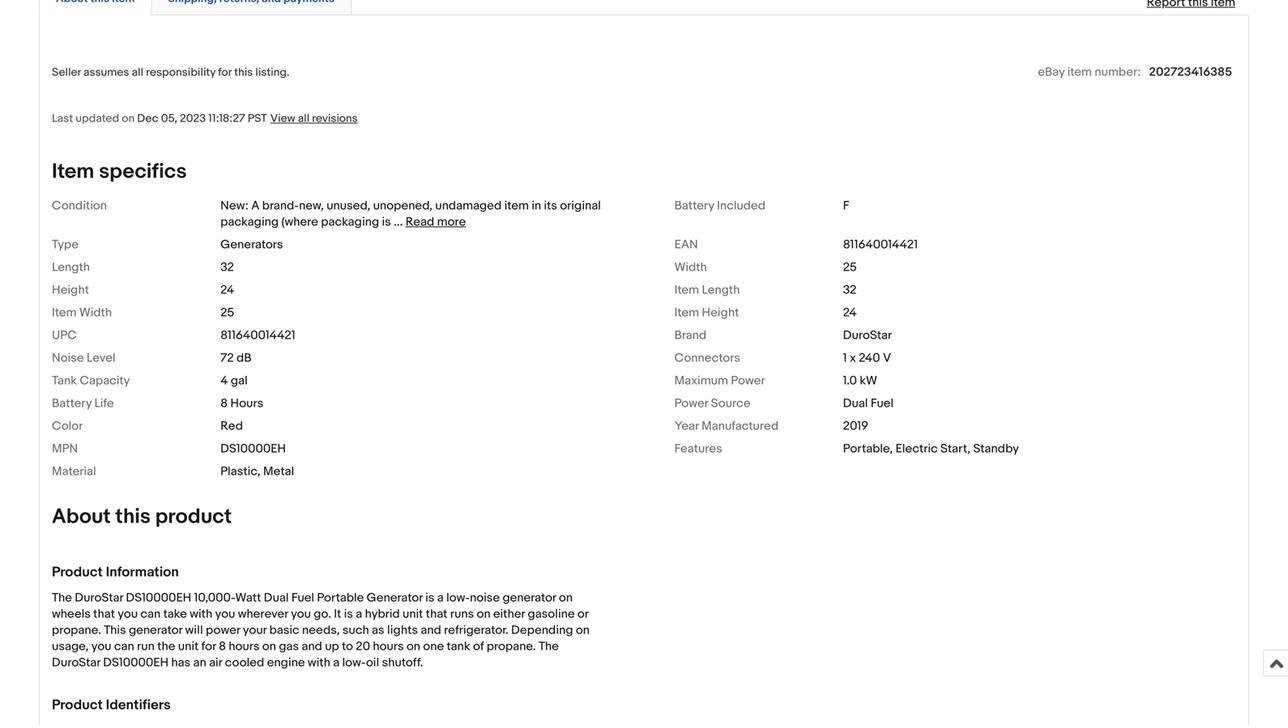 Task type: locate. For each thing, give the bounding box(es) containing it.
all
[[132, 65, 143, 79], [298, 112, 310, 125]]

on up "gasoline"
[[559, 591, 573, 605]]

0 vertical spatial 811640014421
[[843, 237, 918, 252]]

0 vertical spatial width
[[675, 260, 707, 275]]

oil
[[366, 656, 379, 670]]

a down up
[[333, 656, 340, 670]]

811640014421 up db
[[221, 328, 295, 343]]

2 that from the left
[[426, 607, 448, 622]]

0 horizontal spatial dual
[[264, 591, 289, 605]]

width up level
[[79, 305, 112, 320]]

1 horizontal spatial 811640014421
[[843, 237, 918, 252]]

0 horizontal spatial low-
[[342, 656, 366, 670]]

the
[[157, 639, 175, 654]]

a
[[437, 591, 444, 605], [356, 607, 362, 622], [333, 656, 340, 670]]

1 vertical spatial battery
[[52, 396, 92, 411]]

1 horizontal spatial is
[[382, 215, 391, 229]]

item right "ebay"
[[1068, 65, 1092, 79]]

height down item length
[[702, 305, 739, 320]]

24
[[221, 283, 234, 297], [843, 305, 857, 320]]

item width
[[52, 305, 112, 320]]

the up wheels on the bottom left of the page
[[52, 591, 72, 605]]

listing.
[[255, 65, 290, 79]]

durostar up 1 x 240 v
[[843, 328, 892, 343]]

1 horizontal spatial item
[[1068, 65, 1092, 79]]

a
[[251, 198, 260, 213]]

25 up 72
[[221, 305, 234, 320]]

this left listing.
[[234, 65, 253, 79]]

needs,
[[302, 623, 340, 638]]

packaging down a
[[221, 215, 279, 229]]

8 inside the durostar ds10000eh 10,000-watt dual fuel portable generator is a low-noise generator on wheels that you can take with you wherever you go. it is a hybrid unit that runs on either gasoline or propane. this generator will power your basic needs, such as lights and refrigerator. depending on usage, you can run the unit for 8 hours on gas and up to 20 hours on one tank of propane. the durostar ds10000eh has an air cooled engine with a low-oil shutoff.
[[219, 639, 226, 654]]

a up such
[[356, 607, 362, 622]]

fuel down kw
[[871, 396, 894, 411]]

ds10000eh
[[221, 442, 286, 456], [126, 591, 191, 605], [103, 656, 169, 670]]

1 horizontal spatial all
[[298, 112, 310, 125]]

ds10000eh down run
[[103, 656, 169, 670]]

item inside new: a brand-new, unused, unopened, undamaged item in its original packaging (where packaging is ...
[[504, 198, 529, 213]]

power up source
[[731, 373, 765, 388]]

life
[[94, 396, 114, 411]]

1 vertical spatial 32
[[843, 283, 857, 297]]

durostar down "product information" at the bottom
[[75, 591, 123, 605]]

dual up 2019
[[843, 396, 868, 411]]

year manufactured
[[675, 419, 779, 433]]

ds10000eh up plastic, metal
[[221, 442, 286, 456]]

24 down generators at the top left of page
[[221, 283, 234, 297]]

with
[[190, 607, 212, 622], [308, 656, 330, 670]]

battery up ean
[[675, 198, 714, 213]]

1 vertical spatial a
[[356, 607, 362, 622]]

dual
[[843, 396, 868, 411], [264, 591, 289, 605]]

low- up runs
[[446, 591, 470, 605]]

engine
[[267, 656, 305, 670]]

1 horizontal spatial hours
[[373, 639, 404, 654]]

25 down f
[[843, 260, 857, 275]]

1 vertical spatial height
[[702, 305, 739, 320]]

8 down power
[[219, 639, 226, 654]]

up
[[325, 639, 339, 654]]

item up upc
[[52, 305, 77, 320]]

power up the year
[[675, 396, 708, 411]]

0 vertical spatial 25
[[843, 260, 857, 275]]

runs
[[450, 607, 474, 622]]

battery
[[675, 198, 714, 213], [52, 396, 92, 411]]

air
[[209, 656, 222, 670]]

1 vertical spatial 8
[[219, 639, 226, 654]]

view all revisions link
[[267, 111, 358, 125]]

1 horizontal spatial that
[[426, 607, 448, 622]]

with up will
[[190, 607, 212, 622]]

0 horizontal spatial can
[[114, 639, 134, 654]]

05,
[[161, 112, 177, 125]]

on up shutoff.
[[407, 639, 420, 654]]

on
[[122, 112, 135, 125], [559, 591, 573, 605], [477, 607, 491, 622], [576, 623, 590, 638], [262, 639, 276, 654], [407, 639, 420, 654]]

1 horizontal spatial 25
[[843, 260, 857, 275]]

0 horizontal spatial 32
[[221, 260, 234, 275]]

0 vertical spatial item
[[1068, 65, 1092, 79]]

propane. down either
[[487, 639, 536, 654]]

dual fuel
[[843, 396, 894, 411]]

packaging down 'unused,'
[[321, 215, 379, 229]]

72 db
[[221, 351, 252, 365]]

1 horizontal spatial packaging
[[321, 215, 379, 229]]

can down 'this'
[[114, 639, 134, 654]]

you down 'this'
[[91, 639, 111, 654]]

1 horizontal spatial for
[[218, 65, 232, 79]]

0 horizontal spatial fuel
[[292, 591, 314, 605]]

hours
[[229, 639, 260, 654], [373, 639, 404, 654]]

0 horizontal spatial length
[[52, 260, 90, 275]]

1 vertical spatial for
[[201, 639, 216, 654]]

to
[[342, 639, 353, 654]]

1 horizontal spatial the
[[539, 639, 559, 654]]

hours up cooled
[[229, 639, 260, 654]]

refrigerator.
[[444, 623, 509, 638]]

0 horizontal spatial battery
[[52, 396, 92, 411]]

811640014421 down f
[[843, 237, 918, 252]]

kw
[[860, 373, 877, 388]]

identifiers
[[106, 697, 171, 714]]

1 horizontal spatial and
[[421, 623, 441, 638]]

0 vertical spatial is
[[382, 215, 391, 229]]

1 vertical spatial with
[[308, 656, 330, 670]]

read more button
[[406, 215, 466, 229]]

all right view
[[298, 112, 310, 125]]

1 vertical spatial unit
[[178, 639, 199, 654]]

1 horizontal spatial propane.
[[487, 639, 536, 654]]

length down type at the top
[[52, 260, 90, 275]]

1 horizontal spatial unit
[[403, 607, 423, 622]]

0 horizontal spatial 811640014421
[[221, 328, 295, 343]]

1 horizontal spatial can
[[140, 607, 161, 622]]

tab list
[[39, 0, 1249, 15]]

its
[[544, 198, 557, 213]]

0 horizontal spatial with
[[190, 607, 212, 622]]

2 vertical spatial a
[[333, 656, 340, 670]]

1 horizontal spatial generator
[[503, 591, 556, 605]]

as
[[372, 623, 384, 638]]

0 vertical spatial generator
[[503, 591, 556, 605]]

go.
[[314, 607, 331, 622]]

and down needs,
[[302, 639, 322, 654]]

1 horizontal spatial power
[[731, 373, 765, 388]]

1 vertical spatial 25
[[221, 305, 234, 320]]

1 horizontal spatial battery
[[675, 198, 714, 213]]

is right the generator
[[425, 591, 435, 605]]

1 vertical spatial 811640014421
[[221, 328, 295, 343]]

1 vertical spatial is
[[425, 591, 435, 605]]

0 vertical spatial all
[[132, 65, 143, 79]]

0 vertical spatial with
[[190, 607, 212, 622]]

generator up run
[[129, 623, 182, 638]]

0 horizontal spatial hours
[[229, 639, 260, 654]]

hours down "as"
[[373, 639, 404, 654]]

ds10000eh up "take" at bottom
[[126, 591, 191, 605]]

32
[[221, 260, 234, 275], [843, 283, 857, 297]]

product for product information
[[52, 564, 103, 581]]

battery up color
[[52, 396, 92, 411]]

portable
[[317, 591, 364, 605]]

0 horizontal spatial width
[[79, 305, 112, 320]]

unit
[[403, 607, 423, 622], [178, 639, 199, 654]]

0 horizontal spatial all
[[132, 65, 143, 79]]

product for product identifiers
[[52, 697, 103, 714]]

item left in
[[504, 198, 529, 213]]

811640014421 for upc
[[221, 328, 295, 343]]

1 horizontal spatial height
[[702, 305, 739, 320]]

0 vertical spatial the
[[52, 591, 72, 605]]

1 vertical spatial fuel
[[292, 591, 314, 605]]

lights
[[387, 623, 418, 638]]

8
[[221, 396, 228, 411], [219, 639, 226, 654]]

0 vertical spatial for
[[218, 65, 232, 79]]

width down ean
[[675, 260, 707, 275]]

0 vertical spatial propane.
[[52, 623, 101, 638]]

32 down generators at the top left of page
[[221, 260, 234, 275]]

1 packaging from the left
[[221, 215, 279, 229]]

power
[[731, 373, 765, 388], [675, 396, 708, 411]]

tank capacity
[[52, 373, 130, 388]]

that up 'this'
[[93, 607, 115, 622]]

25 for width
[[843, 260, 857, 275]]

2 horizontal spatial a
[[437, 591, 444, 605]]

can left "take" at bottom
[[140, 607, 161, 622]]

0 horizontal spatial a
[[333, 656, 340, 670]]

1 vertical spatial all
[[298, 112, 310, 125]]

1 vertical spatial product
[[52, 697, 103, 714]]

dual inside the durostar ds10000eh 10,000-watt dual fuel portable generator is a low-noise generator on wheels that you can take with you wherever you go. it is a hybrid unit that runs on either gasoline or propane. this generator will power your basic needs, such as lights and refrigerator. depending on usage, you can run the unit for 8 hours on gas and up to 20 hours on one tank of propane. the durostar ds10000eh has an air cooled engine with a low-oil shutoff.
[[264, 591, 289, 605]]

a left noise
[[437, 591, 444, 605]]

1 vertical spatial width
[[79, 305, 112, 320]]

generator
[[367, 591, 423, 605]]

1 vertical spatial 24
[[843, 305, 857, 320]]

length up item height
[[702, 283, 740, 297]]

for up air
[[201, 639, 216, 654]]

with down up
[[308, 656, 330, 670]]

1 vertical spatial item
[[504, 198, 529, 213]]

0 vertical spatial a
[[437, 591, 444, 605]]

upc
[[52, 328, 77, 343]]

take
[[163, 607, 187, 622]]

condition
[[52, 198, 107, 213]]

undamaged
[[435, 198, 502, 213]]

2 product from the top
[[52, 697, 103, 714]]

hybrid
[[365, 607, 400, 622]]

length
[[52, 260, 90, 275], [702, 283, 740, 297]]

product up wheels on the bottom left of the page
[[52, 564, 103, 581]]

item up item height
[[675, 283, 699, 297]]

1 horizontal spatial low-
[[446, 591, 470, 605]]

811640014421
[[843, 237, 918, 252], [221, 328, 295, 343]]

usage,
[[52, 639, 89, 654]]

all right assumes on the top left
[[132, 65, 143, 79]]

1 vertical spatial durostar
[[75, 591, 123, 605]]

for inside the durostar ds10000eh 10,000-watt dual fuel portable generator is a low-noise generator on wheels that you can take with you wherever you go. it is a hybrid unit that runs on either gasoline or propane. this generator will power your basic needs, such as lights and refrigerator. depending on usage, you can run the unit for 8 hours on gas and up to 20 hours on one tank of propane. the durostar ds10000eh has an air cooled engine with a low-oil shutoff.
[[201, 639, 216, 654]]

0 horizontal spatial generator
[[129, 623, 182, 638]]

0 horizontal spatial packaging
[[221, 215, 279, 229]]

height up item width
[[52, 283, 89, 297]]

the down depending
[[539, 639, 559, 654]]

8 down 4
[[221, 396, 228, 411]]

1
[[843, 351, 847, 365]]

1 product from the top
[[52, 564, 103, 581]]

1 vertical spatial and
[[302, 639, 322, 654]]

1 vertical spatial low-
[[342, 656, 366, 670]]

1 horizontal spatial fuel
[[871, 396, 894, 411]]

this
[[234, 65, 253, 79], [115, 504, 151, 529]]

item
[[52, 159, 94, 184], [675, 283, 699, 297], [52, 305, 77, 320], [675, 305, 699, 320]]

you
[[118, 607, 138, 622], [215, 607, 235, 622], [291, 607, 311, 622], [91, 639, 111, 654]]

0 horizontal spatial this
[[115, 504, 151, 529]]

is right it
[[344, 607, 353, 622]]

0 vertical spatial battery
[[675, 198, 714, 213]]

0 horizontal spatial power
[[675, 396, 708, 411]]

fuel
[[871, 396, 894, 411], [292, 591, 314, 605]]

25 for item width
[[221, 305, 234, 320]]

product down 'usage,'
[[52, 697, 103, 714]]

32 up x
[[843, 283, 857, 297]]

10,000-
[[194, 591, 235, 605]]

24 up x
[[843, 305, 857, 320]]

2 vertical spatial is
[[344, 607, 353, 622]]

generator
[[503, 591, 556, 605], [129, 623, 182, 638]]

item up condition
[[52, 159, 94, 184]]

0 horizontal spatial 25
[[221, 305, 234, 320]]

0 horizontal spatial 24
[[221, 283, 234, 297]]

0 vertical spatial 32
[[221, 260, 234, 275]]

1 horizontal spatial this
[[234, 65, 253, 79]]

0 vertical spatial height
[[52, 283, 89, 297]]

11:18:27
[[208, 112, 245, 125]]

low- down to
[[342, 656, 366, 670]]

that left runs
[[426, 607, 448, 622]]

fuel up go.
[[292, 591, 314, 605]]

unit up lights
[[403, 607, 423, 622]]

item up "brand"
[[675, 305, 699, 320]]

in
[[532, 198, 541, 213]]

included
[[717, 198, 766, 213]]

updated
[[76, 112, 119, 125]]

assumes
[[83, 65, 129, 79]]

0 vertical spatial 24
[[221, 283, 234, 297]]

width
[[675, 260, 707, 275], [79, 305, 112, 320]]

this right about
[[115, 504, 151, 529]]

is left ...
[[382, 215, 391, 229]]

dual up wherever
[[264, 591, 289, 605]]

0 vertical spatial product
[[52, 564, 103, 581]]

unit down will
[[178, 639, 199, 654]]

and up one
[[421, 623, 441, 638]]

0 vertical spatial dual
[[843, 396, 868, 411]]

generator up either
[[503, 591, 556, 605]]

4 gal
[[221, 373, 248, 388]]

height
[[52, 283, 89, 297], [702, 305, 739, 320]]

propane. down wheels on the bottom left of the page
[[52, 623, 101, 638]]

gas
[[279, 639, 299, 654]]

for right "responsibility"
[[218, 65, 232, 79]]

and
[[421, 623, 441, 638], [302, 639, 322, 654]]

durostar down 'usage,'
[[52, 656, 100, 670]]

0 horizontal spatial is
[[344, 607, 353, 622]]



Task type: vqa. For each thing, say whether or not it's contained in the screenshot.
You are not bidding on any items. To see items you were bidding on that have ended, go to Purchase History or Didn't Win . Your bids might be hidden. Bidding - Show All items
no



Task type: describe. For each thing, give the bounding box(es) containing it.
0 vertical spatial ds10000eh
[[221, 442, 286, 456]]

unopened,
[[373, 198, 433, 213]]

dec
[[137, 112, 159, 125]]

202723416385
[[1149, 65, 1232, 79]]

1.0
[[843, 373, 857, 388]]

on down 'or'
[[576, 623, 590, 638]]

1 vertical spatial power
[[675, 396, 708, 411]]

product information
[[52, 564, 179, 581]]

1.0 kw
[[843, 373, 877, 388]]

0 vertical spatial this
[[234, 65, 253, 79]]

power
[[206, 623, 240, 638]]

your
[[243, 623, 267, 638]]

24 for height
[[221, 283, 234, 297]]

1 vertical spatial the
[[539, 639, 559, 654]]

2 vertical spatial ds10000eh
[[103, 656, 169, 670]]

red
[[221, 419, 243, 433]]

basic
[[269, 623, 299, 638]]

brand
[[675, 328, 707, 343]]

standby
[[973, 442, 1019, 456]]

hours
[[230, 396, 263, 411]]

connectors
[[675, 351, 740, 365]]

2023
[[180, 112, 206, 125]]

2 vertical spatial durostar
[[52, 656, 100, 670]]

new: a brand-new, unused, unopened, undamaged item in its original packaging (where packaging is ...
[[221, 198, 601, 229]]

noise level
[[52, 351, 115, 365]]

plastic,
[[221, 464, 260, 479]]

read
[[406, 215, 434, 229]]

noise
[[52, 351, 84, 365]]

you left go.
[[291, 607, 311, 622]]

view
[[270, 112, 295, 125]]

72
[[221, 351, 234, 365]]

0 vertical spatial power
[[731, 373, 765, 388]]

tank
[[52, 373, 77, 388]]

revisions
[[312, 112, 358, 125]]

0 horizontal spatial the
[[52, 591, 72, 605]]

ebay item number: 202723416385
[[1038, 65, 1232, 79]]

item for item height
[[675, 305, 699, 320]]

maximum power
[[675, 373, 765, 388]]

shutoff.
[[382, 656, 423, 670]]

read more
[[406, 215, 466, 229]]

1 vertical spatial ds10000eh
[[126, 591, 191, 605]]

battery life
[[52, 396, 114, 411]]

has
[[171, 656, 191, 670]]

on left 'dec'
[[122, 112, 135, 125]]

depending
[[511, 623, 573, 638]]

electric
[[896, 442, 938, 456]]

1 horizontal spatial a
[[356, 607, 362, 622]]

0 vertical spatial fuel
[[871, 396, 894, 411]]

wherever
[[238, 607, 288, 622]]

2019
[[843, 419, 868, 433]]

more
[[437, 215, 466, 229]]

1 vertical spatial propane.
[[487, 639, 536, 654]]

4
[[221, 373, 228, 388]]

f
[[843, 198, 849, 213]]

0 vertical spatial length
[[52, 260, 90, 275]]

metal
[[263, 464, 294, 479]]

new,
[[299, 198, 324, 213]]

number:
[[1095, 65, 1141, 79]]

0 horizontal spatial height
[[52, 283, 89, 297]]

capacity
[[80, 373, 130, 388]]

information
[[106, 564, 179, 581]]

it
[[334, 607, 341, 622]]

on left gas
[[262, 639, 276, 654]]

seller
[[52, 65, 81, 79]]

0 vertical spatial 8
[[221, 396, 228, 411]]

1 vertical spatial can
[[114, 639, 134, 654]]

manufactured
[[702, 419, 779, 433]]

1 vertical spatial generator
[[129, 623, 182, 638]]

0 vertical spatial and
[[421, 623, 441, 638]]

last
[[52, 112, 73, 125]]

0 horizontal spatial unit
[[178, 639, 199, 654]]

2 packaging from the left
[[321, 215, 379, 229]]

item height
[[675, 305, 739, 320]]

1 horizontal spatial dual
[[843, 396, 868, 411]]

of
[[473, 639, 484, 654]]

1 horizontal spatial width
[[675, 260, 707, 275]]

source
[[711, 396, 751, 411]]

ebay
[[1038, 65, 1065, 79]]

pst
[[248, 112, 267, 125]]

such
[[343, 623, 369, 638]]

0 vertical spatial unit
[[403, 607, 423, 622]]

battery for battery included
[[675, 198, 714, 213]]

you up 'this'
[[118, 607, 138, 622]]

item for item length
[[675, 283, 699, 297]]

an
[[193, 656, 206, 670]]

fuel inside the durostar ds10000eh 10,000-watt dual fuel portable generator is a low-noise generator on wheels that you can take with you wherever you go. it is a hybrid unit that runs on either gasoline or propane. this generator will power your basic needs, such as lights and refrigerator. depending on usage, you can run the unit for 8 hours on gas and up to 20 hours on one tank of propane. the durostar ds10000eh has an air cooled engine with a low-oil shutoff.
[[292, 591, 314, 605]]

1 x 240 v
[[843, 351, 891, 365]]

portable, electric start, standby
[[843, 442, 1019, 456]]

type
[[52, 237, 79, 252]]

gal
[[231, 373, 248, 388]]

one
[[423, 639, 444, 654]]

2 hours from the left
[[373, 639, 404, 654]]

1 that from the left
[[93, 607, 115, 622]]

0 vertical spatial durostar
[[843, 328, 892, 343]]

wheels
[[52, 607, 91, 622]]

seller assumes all responsibility for this listing.
[[52, 65, 290, 79]]

1 horizontal spatial length
[[702, 283, 740, 297]]

1 hours from the left
[[229, 639, 260, 654]]

32 for item length
[[843, 283, 857, 297]]

product identifiers
[[52, 697, 171, 714]]

on down noise
[[477, 607, 491, 622]]

specifics
[[99, 159, 187, 184]]

either
[[493, 607, 525, 622]]

...
[[394, 215, 403, 229]]

maximum
[[675, 373, 728, 388]]

1 vertical spatial this
[[115, 504, 151, 529]]

1 horizontal spatial with
[[308, 656, 330, 670]]

color
[[52, 419, 83, 433]]

about
[[52, 504, 111, 529]]

32 for length
[[221, 260, 234, 275]]

0 horizontal spatial and
[[302, 639, 322, 654]]

year
[[675, 419, 699, 433]]

noise
[[470, 591, 500, 605]]

is inside new: a brand-new, unused, unopened, undamaged item in its original packaging (where packaging is ...
[[382, 215, 391, 229]]

24 for item height
[[843, 305, 857, 320]]

mpn
[[52, 442, 78, 456]]

battery for battery life
[[52, 396, 92, 411]]

portable,
[[843, 442, 893, 456]]

0 vertical spatial can
[[140, 607, 161, 622]]

brand-
[[262, 198, 299, 213]]

cooled
[[225, 656, 264, 670]]

item for item specifics
[[52, 159, 94, 184]]

811640014421 for ean
[[843, 237, 918, 252]]

item for item width
[[52, 305, 77, 320]]

run
[[137, 639, 155, 654]]

level
[[87, 351, 115, 365]]

item length
[[675, 283, 740, 297]]

you up power
[[215, 607, 235, 622]]

new:
[[221, 198, 249, 213]]



